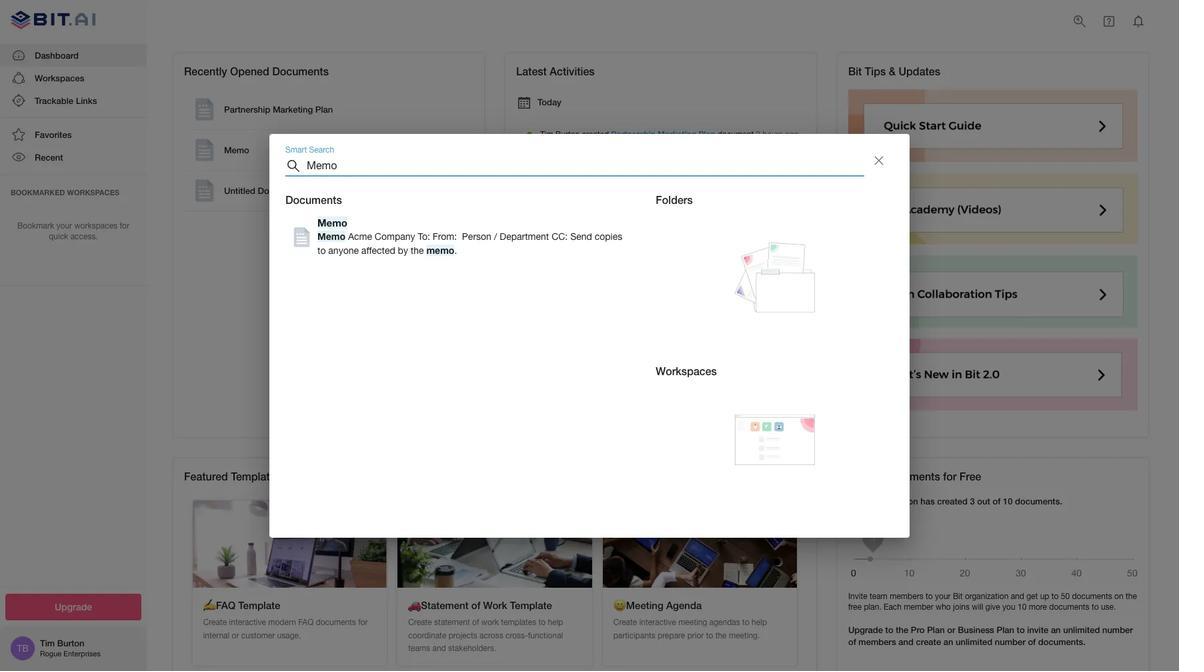 Task type: vqa. For each thing, say whether or not it's contained in the screenshot.
Partnership the Burton
yes



Task type: describe. For each thing, give the bounding box(es) containing it.
to inside acme company  to:  from:  person / department  cc:  send copies to anyone affected by the
[[317, 245, 326, 256]]

participants
[[613, 631, 656, 641]]

links
[[76, 95, 97, 106]]

up
[[1040, 592, 1049, 601]]

invite
[[848, 592, 867, 601]]

tb
[[17, 644, 29, 654]]

work
[[481, 618, 499, 628]]

and inside upgrade to the pro plan or business plan to invite an unlimited number of members and create an unlimited number of documents.
[[899, 637, 914, 648]]

plan up search
[[315, 104, 333, 115]]

give
[[986, 603, 1000, 612]]

your inside invite team members to your bit organization and get up to 50 documents on the free plan. each member who joins will give you 10 more documents to use.
[[935, 592, 951, 601]]

get
[[1027, 592, 1038, 601]]

acme
[[348, 232, 372, 242]]

your organization has created 3 out of 10 documents.
[[848, 496, 1062, 507]]

for inside create interactive modern faq documents for internal or customer usage.
[[358, 618, 368, 628]]

3
[[970, 496, 975, 507]]

1 week ago
[[724, 295, 765, 305]]

1 vertical spatial partnership marketing plan link
[[611, 129, 715, 139]]

cross-
[[506, 631, 528, 641]]

coordinate
[[408, 631, 446, 641]]

smart
[[285, 145, 307, 154]]

trackable links
[[35, 95, 97, 106]]

interactive for template
[[229, 618, 266, 628]]

0 horizontal spatial partnership marketing plan link
[[187, 92, 471, 127]]

trackable
[[35, 95, 73, 106]]

0 horizontal spatial ago
[[751, 295, 765, 305]]

0 horizontal spatial 50
[[869, 470, 881, 483]]

create interactive meeting agendas to help participants prepare prior to the meeting.
[[613, 618, 767, 641]]

0 horizontal spatial organization
[[869, 496, 918, 507]]

🚗statement
[[408, 600, 469, 612]]

pro
[[911, 625, 925, 636]]

0 horizontal spatial bit
[[848, 65, 862, 77]]

0 vertical spatial documents
[[1072, 592, 1112, 601]]

upgrade for upgrade
[[55, 601, 92, 613]]

copies
[[595, 232, 622, 242]]

bookmark your workspaces for quick access.
[[17, 221, 129, 242]]

quick
[[49, 232, 68, 242]]

1 vertical spatial documents
[[1049, 603, 1090, 612]]

more
[[1029, 603, 1047, 612]]

the inside create interactive meeting agendas to help participants prepare prior to the meeting.
[[715, 631, 727, 641]]

50 inside invite team members to your bit organization and get up to 50 documents on the free plan. each member who joins will give you 10 more documents to use.
[[1061, 592, 1070, 601]]

to inside 'create statement of work templates to help coordinate projects across cross-functional teams and stakeholders.'
[[539, 618, 546, 628]]

create statement of work templates to help coordinate projects across cross-functional teams and stakeholders.
[[408, 618, 563, 654]]

create for 😀meeting agenda
[[613, 618, 637, 628]]

free
[[960, 470, 981, 483]]

bookmarked workspaces
[[11, 188, 119, 196]]

favorites button
[[0, 123, 147, 146]]

dashboard button
[[0, 44, 147, 67]]

1 vertical spatial documents
[[285, 193, 342, 206]]

for for workspaces
[[120, 221, 129, 230]]

tim burton rogue enterprises
[[40, 638, 100, 659]]

ago inside tim burton created partnership marketing plan document 2 hours ago
[[785, 130, 799, 139]]

✍️faq template image
[[193, 501, 387, 588]]

workspaces
[[74, 221, 117, 230]]

favorites
[[35, 129, 72, 140]]

memo .
[[426, 245, 457, 256]]

modern
[[268, 618, 296, 628]]

to down each
[[885, 625, 893, 636]]

tim burton created memo
[[540, 225, 635, 235]]

work
[[483, 600, 507, 612]]

faq
[[298, 618, 314, 628]]

🚗statement of work template image
[[398, 501, 592, 588]]

dashboard
[[35, 50, 79, 60]]

functional
[[528, 631, 563, 641]]

bit tips & updates
[[848, 65, 940, 77]]

untitled document
[[224, 186, 299, 196]]

document
[[258, 186, 299, 196]]

get 50 documents for free
[[848, 470, 981, 483]]

Search documents, folders and workspaces text field
[[307, 155, 864, 176]]

1 vertical spatial partnership
[[611, 129, 656, 139]]

documents for recently opened documents
[[272, 65, 329, 77]]

plan.
[[864, 603, 882, 612]]

usage.
[[277, 631, 301, 641]]

week
[[730, 295, 749, 305]]

on
[[1114, 592, 1124, 601]]

recent
[[35, 152, 63, 163]]

0 vertical spatial documents.
[[1015, 496, 1062, 507]]

😀meeting agenda image
[[603, 501, 797, 588]]

anyone
[[328, 245, 359, 256]]

access.
[[70, 232, 98, 242]]

your inside the bookmark your workspaces for quick access.
[[56, 221, 72, 230]]

bookmark
[[17, 221, 54, 230]]

send
[[570, 232, 592, 242]]

prepare
[[658, 631, 685, 641]]

to up member
[[926, 592, 933, 601]]

to left use.
[[1092, 603, 1099, 612]]

created for partnership
[[582, 130, 609, 139]]

10 inside invite team members to your bit organization and get up to 50 documents on the free plan. each member who joins will give you 10 more documents to use.
[[1018, 603, 1027, 612]]

help inside create interactive meeting agendas to help participants prepare prior to the meeting.
[[752, 618, 767, 628]]

burton for enterprises
[[57, 638, 84, 649]]

prior
[[687, 631, 704, 641]]

1 vertical spatial an
[[944, 637, 953, 648]]

bit inside invite team members to your bit organization and get up to 50 documents on the free plan. each member who joins will give you 10 more documents to use.
[[953, 592, 963, 601]]

0 vertical spatial an
[[1051, 625, 1061, 636]]

trackable links button
[[0, 89, 147, 112]]

smart search
[[285, 145, 334, 154]]

workspaces inside button
[[35, 73, 84, 83]]

free
[[848, 603, 862, 612]]

documents for get 50 documents for free
[[884, 470, 940, 483]]

internal
[[203, 631, 230, 641]]

2 vertical spatial created
[[937, 496, 968, 507]]

create for 🚗statement of work template
[[408, 618, 432, 628]]

activities
[[550, 65, 595, 77]]

partnership marketing plan
[[224, 104, 333, 115]]

your
[[848, 496, 866, 507]]

and inside invite team members to your bit organization and get up to 50 documents on the free plan. each member who joins will give you 10 more documents to use.
[[1011, 592, 1024, 601]]

✍️faq
[[203, 600, 236, 612]]

cc:
[[552, 232, 568, 242]]

hours
[[763, 130, 783, 139]]

to:
[[418, 232, 430, 242]]

1 horizontal spatial number
[[1102, 625, 1133, 636]]



Task type: locate. For each thing, give the bounding box(es) containing it.
1 vertical spatial ago
[[751, 295, 765, 305]]

dialog
[[269, 134, 910, 538]]

documents. inside upgrade to the pro plan or business plan to invite an unlimited number of members and create an unlimited number of documents.
[[1038, 637, 1086, 648]]

members
[[890, 592, 923, 601], [859, 637, 896, 648]]

updates
[[899, 65, 940, 77]]

0 vertical spatial organization
[[869, 496, 918, 507]]

for left free in the right bottom of the page
[[943, 470, 957, 483]]

2
[[756, 130, 761, 139]]

0 vertical spatial partnership marketing plan link
[[187, 92, 471, 127]]

to left anyone
[[317, 245, 326, 256]]

create inside 'create statement of work templates to help coordinate projects across cross-functional teams and stakeholders.'
[[408, 618, 432, 628]]

burton inside tim burton created partnership marketing plan document 2 hours ago
[[556, 130, 580, 139]]

upgrade button
[[5, 594, 141, 621]]

you
[[1002, 603, 1016, 612]]

an right invite
[[1051, 625, 1061, 636]]

1 vertical spatial unlimited
[[956, 637, 993, 648]]

0 horizontal spatial your
[[56, 221, 72, 230]]

create inside create interactive meeting agendas to help participants prepare prior to the meeting.
[[613, 618, 637, 628]]

meeting
[[678, 618, 707, 628]]

template up modern
[[238, 600, 280, 612]]

50 right get at the right bottom of the page
[[869, 470, 881, 483]]

or inside create interactive modern faq documents for internal or customer usage.
[[232, 631, 239, 641]]

documents down up
[[1049, 603, 1090, 612]]

latest activities
[[516, 65, 595, 77]]

1 horizontal spatial help
[[752, 618, 767, 628]]

0 horizontal spatial create
[[203, 618, 227, 628]]

ago
[[785, 130, 799, 139], [751, 295, 765, 305]]

marketing
[[273, 104, 313, 115], [658, 129, 696, 139]]

to up functional at the left bottom of the page
[[539, 618, 546, 628]]

0 vertical spatial number
[[1102, 625, 1133, 636]]

organization down get 50 documents for free
[[869, 496, 918, 507]]

and
[[1011, 592, 1024, 601], [899, 637, 914, 648], [432, 644, 446, 654]]

0 vertical spatial 10
[[1003, 496, 1013, 507]]

memo link right 'send'
[[611, 225, 635, 235]]

upgrade down plan.
[[848, 625, 883, 636]]

the
[[411, 245, 424, 256], [1126, 592, 1137, 601], [896, 625, 909, 636], [715, 631, 727, 641]]

number
[[1102, 625, 1133, 636], [995, 637, 1026, 648]]

and inside 'create statement of work templates to help coordinate projects across cross-functional teams and stakeholders.'
[[432, 644, 446, 654]]

interactive down 😀meeting agenda
[[639, 618, 676, 628]]

😀meeting agenda
[[613, 600, 702, 612]]

number down use.
[[1102, 625, 1133, 636]]

created for memo
[[582, 226, 609, 235]]

created left 3
[[937, 496, 968, 507]]

upgrade to the pro plan or business plan to invite an unlimited number of members and create an unlimited number of documents.
[[848, 625, 1133, 648]]

the left pro
[[896, 625, 909, 636]]

or inside upgrade to the pro plan or business plan to invite an unlimited number of members and create an unlimited number of documents.
[[947, 625, 955, 636]]

customer
[[241, 631, 275, 641]]

department
[[500, 232, 549, 242]]

the right 'by'
[[411, 245, 424, 256]]

1 vertical spatial number
[[995, 637, 1026, 648]]

your up who
[[935, 592, 951, 601]]

by
[[398, 245, 408, 256]]

2 vertical spatial burton
[[57, 638, 84, 649]]

3 create from the left
[[613, 618, 637, 628]]

0 horizontal spatial workspaces
[[35, 73, 84, 83]]

number down you
[[995, 637, 1026, 648]]

2 interactive from the left
[[639, 618, 676, 628]]

interactive up 'customer'
[[229, 618, 266, 628]]

each
[[884, 603, 902, 612]]

0 horizontal spatial upgrade
[[55, 601, 92, 613]]

templates
[[501, 618, 536, 628]]

memo
[[224, 145, 249, 156], [317, 217, 347, 229], [611, 225, 635, 235], [317, 231, 345, 242]]

organization inside invite team members to your bit organization and get up to 50 documents on the free plan. each member who joins will give you 10 more documents to use.
[[965, 592, 1009, 601]]

help up functional at the left bottom of the page
[[548, 618, 563, 628]]

marketing up smart
[[273, 104, 313, 115]]

tim burton created partnership marketing plan document 2 hours ago
[[540, 129, 799, 139]]

documents. down invite
[[1038, 637, 1086, 648]]

search
[[309, 145, 334, 154]]

created up the search documents, folders and workspaces text box
[[582, 130, 609, 139]]

documents
[[1072, 592, 1112, 601], [1049, 603, 1090, 612], [316, 618, 356, 628]]

1 vertical spatial 50
[[1061, 592, 1070, 601]]

for right faq
[[358, 618, 368, 628]]

0 horizontal spatial number
[[995, 637, 1026, 648]]

burton
[[556, 130, 580, 139], [556, 226, 580, 235], [57, 638, 84, 649]]

for inside the bookmark your workspaces for quick access.
[[120, 221, 129, 230]]

for
[[120, 221, 129, 230], [943, 470, 957, 483], [358, 618, 368, 628]]

to right up
[[1052, 592, 1059, 601]]

projects
[[449, 631, 477, 641]]

burton for partnership
[[556, 130, 580, 139]]

featured templates
[[184, 470, 281, 483]]

documents up has
[[884, 470, 940, 483]]

or right internal at the left bottom
[[232, 631, 239, 641]]

0 horizontal spatial an
[[944, 637, 953, 648]]

1 horizontal spatial bit
[[953, 592, 963, 601]]

stakeholders.
[[448, 644, 496, 654]]

0 vertical spatial documents
[[272, 65, 329, 77]]

to right prior
[[706, 631, 713, 641]]

1 vertical spatial tim
[[540, 226, 553, 235]]

0 vertical spatial created
[[582, 130, 609, 139]]

1 horizontal spatial for
[[358, 618, 368, 628]]

invite
[[1027, 625, 1049, 636]]

meeting.
[[729, 631, 760, 641]]

plan down you
[[997, 625, 1014, 636]]

documents inside create interactive modern faq documents for internal or customer usage.
[[316, 618, 356, 628]]

members inside invite team members to your bit organization and get up to 50 documents on the free plan. each member who joins will give you 10 more documents to use.
[[890, 592, 923, 601]]

partnership down opened
[[224, 104, 270, 115]]

and down pro
[[899, 637, 914, 648]]

ago right week in the right top of the page
[[751, 295, 765, 305]]

and up you
[[1011, 592, 1024, 601]]

1 create from the left
[[203, 618, 227, 628]]

recently opened documents
[[184, 65, 329, 77]]

0 horizontal spatial partnership
[[224, 104, 270, 115]]

documents up use.
[[1072, 592, 1112, 601]]

across
[[480, 631, 503, 641]]

1 horizontal spatial partnership marketing plan link
[[611, 129, 715, 139]]

1 horizontal spatial upgrade
[[848, 625, 883, 636]]

0 vertical spatial unlimited
[[1063, 625, 1100, 636]]

members up member
[[890, 592, 923, 601]]

an right create
[[944, 637, 953, 648]]

1 vertical spatial created
[[582, 226, 609, 235]]

upgrade for upgrade to the pro plan or business plan to invite an unlimited number of members and create an unlimited number of documents.
[[848, 625, 883, 636]]

marketing left document
[[658, 129, 696, 139]]

untitled document link
[[187, 174, 471, 208]]

😀meeting
[[613, 600, 664, 612]]

memo
[[426, 245, 454, 256]]

1 vertical spatial upgrade
[[848, 625, 883, 636]]

memo link up untitled document link
[[187, 133, 471, 168]]

will
[[972, 603, 983, 612]]

organization
[[869, 496, 918, 507], [965, 592, 1009, 601]]

unlimited right invite
[[1063, 625, 1100, 636]]

tim for enterprises
[[40, 638, 55, 649]]

1 vertical spatial your
[[935, 592, 951, 601]]

2 create from the left
[[408, 618, 432, 628]]

help inside 'create statement of work templates to help coordinate projects across cross-functional teams and stakeholders.'
[[548, 618, 563, 628]]

1 horizontal spatial ago
[[785, 130, 799, 139]]

plan up create
[[927, 625, 945, 636]]

0 vertical spatial ago
[[785, 130, 799, 139]]

0 horizontal spatial unlimited
[[956, 637, 993, 648]]

ago right hours
[[785, 130, 799, 139]]

0 vertical spatial marketing
[[273, 104, 313, 115]]

the inside invite team members to your bit organization and get up to 50 documents on the free plan. each member who joins will give you 10 more documents to use.
[[1126, 592, 1137, 601]]

created inside tim burton created memo
[[582, 226, 609, 235]]

1 vertical spatial bit
[[953, 592, 963, 601]]

0 horizontal spatial memo link
[[187, 133, 471, 168]]

tim for memo
[[540, 226, 553, 235]]

create
[[916, 637, 941, 648]]

0 vertical spatial memo link
[[187, 133, 471, 168]]

1 vertical spatial documents.
[[1038, 637, 1086, 648]]

burton inside tim burton rogue enterprises
[[57, 638, 84, 649]]

company
[[375, 232, 415, 242]]

2 horizontal spatial for
[[943, 470, 957, 483]]

tim up rogue
[[40, 638, 55, 649]]

0 vertical spatial tim
[[540, 130, 553, 139]]

burton up enterprises
[[57, 638, 84, 649]]

1 vertical spatial burton
[[556, 226, 580, 235]]

documents down smart search on the top of page
[[285, 193, 342, 206]]

or down who
[[947, 625, 955, 636]]

0 vertical spatial for
[[120, 221, 129, 230]]

1 horizontal spatial create
[[408, 618, 432, 628]]

1 horizontal spatial your
[[935, 592, 951, 601]]

1 template from the left
[[238, 600, 280, 612]]

the inside acme company  to:  from:  person / department  cc:  send copies to anyone affected by the
[[411, 245, 424, 256]]

0 vertical spatial members
[[890, 592, 923, 601]]

1 horizontal spatial 10
[[1018, 603, 1027, 612]]

create up the coordinate on the left bottom of page
[[408, 618, 432, 628]]

0 horizontal spatial and
[[432, 644, 446, 654]]

2 template from the left
[[510, 600, 552, 612]]

0 horizontal spatial template
[[238, 600, 280, 612]]

create up the participants
[[613, 618, 637, 628]]

the down agendas
[[715, 631, 727, 641]]

affected
[[361, 245, 395, 256]]

1 horizontal spatial organization
[[965, 592, 1009, 601]]

1 horizontal spatial partnership
[[611, 129, 656, 139]]

to up the meeting.
[[742, 618, 749, 628]]

documents. right out
[[1015, 496, 1062, 507]]

1
[[724, 295, 728, 305]]

1 horizontal spatial or
[[947, 625, 955, 636]]

dialog containing documents
[[269, 134, 910, 538]]

team
[[870, 592, 888, 601]]

partnership
[[224, 104, 270, 115], [611, 129, 656, 139]]

0 vertical spatial bit
[[848, 65, 862, 77]]

0 horizontal spatial marketing
[[273, 104, 313, 115]]

an
[[1051, 625, 1061, 636], [944, 637, 953, 648]]

1 vertical spatial 10
[[1018, 603, 1027, 612]]

teams
[[408, 644, 430, 654]]

members down plan.
[[859, 637, 896, 648]]

memo link for recently opened documents
[[187, 133, 471, 168]]

for right workspaces
[[120, 221, 129, 230]]

upgrade inside button
[[55, 601, 92, 613]]

interactive
[[229, 618, 266, 628], [639, 618, 676, 628]]

bit up joins
[[953, 592, 963, 601]]

1 interactive from the left
[[229, 618, 266, 628]]

bookmarked
[[11, 188, 65, 196]]

10 right out
[[1003, 496, 1013, 507]]

of
[[993, 496, 1001, 507], [471, 600, 480, 612], [472, 618, 479, 628], [848, 637, 856, 648], [1028, 637, 1036, 648]]

upgrade up tim burton rogue enterprises
[[55, 601, 92, 613]]

your up quick
[[56, 221, 72, 230]]

1 vertical spatial marketing
[[658, 129, 696, 139]]

1 horizontal spatial template
[[510, 600, 552, 612]]

invite team members to your bit organization and get up to 50 documents on the free plan. each member who joins will give you 10 more documents to use.
[[848, 592, 1137, 612]]

workspaces button
[[0, 67, 147, 89]]

tim for partnership
[[540, 130, 553, 139]]

folders
[[656, 193, 693, 206]]

0 vertical spatial burton
[[556, 130, 580, 139]]

tim
[[540, 130, 553, 139], [540, 226, 553, 235], [40, 638, 55, 649]]

workspaces
[[67, 188, 119, 196]]

0 horizontal spatial interactive
[[229, 618, 266, 628]]

0 vertical spatial workspaces
[[35, 73, 84, 83]]

the right on
[[1126, 592, 1137, 601]]

burton for memo
[[556, 226, 580, 235]]

1 vertical spatial members
[[859, 637, 896, 648]]

1 horizontal spatial workspaces
[[656, 365, 717, 378]]

create for ✍️faq template
[[203, 618, 227, 628]]

tim down today
[[540, 130, 553, 139]]

agendas
[[709, 618, 740, 628]]

1 horizontal spatial an
[[1051, 625, 1061, 636]]

partnership marketing plan link up folders at the right top
[[611, 129, 715, 139]]

0 horizontal spatial or
[[232, 631, 239, 641]]

0 horizontal spatial 10
[[1003, 496, 1013, 507]]

1 horizontal spatial marketing
[[658, 129, 696, 139]]

2 vertical spatial documents
[[884, 470, 940, 483]]

create inside create interactive modern faq documents for internal or customer usage.
[[203, 618, 227, 628]]

1 help from the left
[[548, 618, 563, 628]]

2 vertical spatial for
[[358, 618, 368, 628]]

1 horizontal spatial 50
[[1061, 592, 1070, 601]]

created right cc:
[[582, 226, 609, 235]]

burton up the search documents, folders and workspaces text box
[[556, 130, 580, 139]]

and down the coordinate on the left bottom of page
[[432, 644, 446, 654]]

1 vertical spatial for
[[943, 470, 957, 483]]

0 horizontal spatial help
[[548, 618, 563, 628]]

2 help from the left
[[752, 618, 767, 628]]

1 horizontal spatial interactive
[[639, 618, 676, 628]]

interactive inside create interactive modern faq documents for internal or customer usage.
[[229, 618, 266, 628]]

workspaces
[[35, 73, 84, 83], [656, 365, 717, 378]]

🚗statement of work template
[[408, 600, 552, 612]]

today
[[538, 97, 561, 108]]

has
[[921, 496, 935, 507]]

1 vertical spatial workspaces
[[656, 365, 717, 378]]

2 vertical spatial documents
[[316, 618, 356, 628]]

to left invite
[[1017, 625, 1025, 636]]

0 vertical spatial your
[[56, 221, 72, 230]]

2 horizontal spatial and
[[1011, 592, 1024, 601]]

10 right you
[[1018, 603, 1027, 612]]

1 horizontal spatial memo link
[[611, 225, 635, 235]]

1 vertical spatial memo link
[[611, 225, 635, 235]]

template up the templates
[[510, 600, 552, 612]]

interactive for agenda
[[639, 618, 676, 628]]

plan left document
[[699, 129, 715, 139]]

memo link for tim burton
[[611, 225, 635, 235]]

burton left copies
[[556, 226, 580, 235]]

1 horizontal spatial unlimited
[[1063, 625, 1100, 636]]

for for documents
[[943, 470, 957, 483]]

joins
[[953, 603, 970, 612]]

of inside 'create statement of work templates to help coordinate projects across cross-functional teams and stakeholders.'
[[472, 618, 479, 628]]

tim inside tim burton created memo
[[540, 226, 553, 235]]

2 vertical spatial tim
[[40, 638, 55, 649]]

members inside upgrade to the pro plan or business plan to invite an unlimited number of members and create an unlimited number of documents.
[[859, 637, 896, 648]]

partnership marketing plan link up search
[[187, 92, 471, 127]]

0 vertical spatial partnership
[[224, 104, 270, 115]]

agenda
[[666, 600, 702, 612]]

interactive inside create interactive meeting agendas to help participants prepare prior to the meeting.
[[639, 618, 676, 628]]

0 vertical spatial upgrade
[[55, 601, 92, 613]]

partnership up the search documents, folders and workspaces text box
[[611, 129, 656, 139]]

the inside upgrade to the pro plan or business plan to invite an unlimited number of members and create an unlimited number of documents.
[[896, 625, 909, 636]]

template
[[238, 600, 280, 612], [510, 600, 552, 612]]

business
[[958, 625, 994, 636]]

opened
[[230, 65, 269, 77]]

tips
[[865, 65, 886, 77]]

organization up give
[[965, 592, 1009, 601]]

1 vertical spatial organization
[[965, 592, 1009, 601]]

50 right up
[[1061, 592, 1070, 601]]

featured
[[184, 470, 228, 483]]

0 vertical spatial 50
[[869, 470, 881, 483]]

created inside tim burton created partnership marketing plan document 2 hours ago
[[582, 130, 609, 139]]

burton inside tim burton created memo
[[556, 226, 580, 235]]

create interactive modern faq documents for internal or customer usage.
[[203, 618, 368, 641]]

documents up partnership marketing plan
[[272, 65, 329, 77]]

bit left the tips
[[848, 65, 862, 77]]

documents right faq
[[316, 618, 356, 628]]

tim inside tim burton created partnership marketing plan document 2 hours ago
[[540, 130, 553, 139]]

help up the meeting.
[[752, 618, 767, 628]]

statement
[[434, 618, 470, 628]]

0 horizontal spatial for
[[120, 221, 129, 230]]

upgrade inside upgrade to the pro plan or business plan to invite an unlimited number of members and create an unlimited number of documents.
[[848, 625, 883, 636]]

2 horizontal spatial create
[[613, 618, 637, 628]]

enterprises
[[64, 651, 100, 659]]

1 horizontal spatial and
[[899, 637, 914, 648]]

tim inside tim burton rogue enterprises
[[40, 638, 55, 649]]

out
[[977, 496, 990, 507]]

tim left 'send'
[[540, 226, 553, 235]]

recently
[[184, 65, 227, 77]]

upgrade
[[55, 601, 92, 613], [848, 625, 883, 636]]

unlimited down business
[[956, 637, 993, 648]]

get
[[848, 470, 866, 483]]

bit
[[848, 65, 862, 77], [953, 592, 963, 601]]

create up internal at the left bottom
[[203, 618, 227, 628]]



